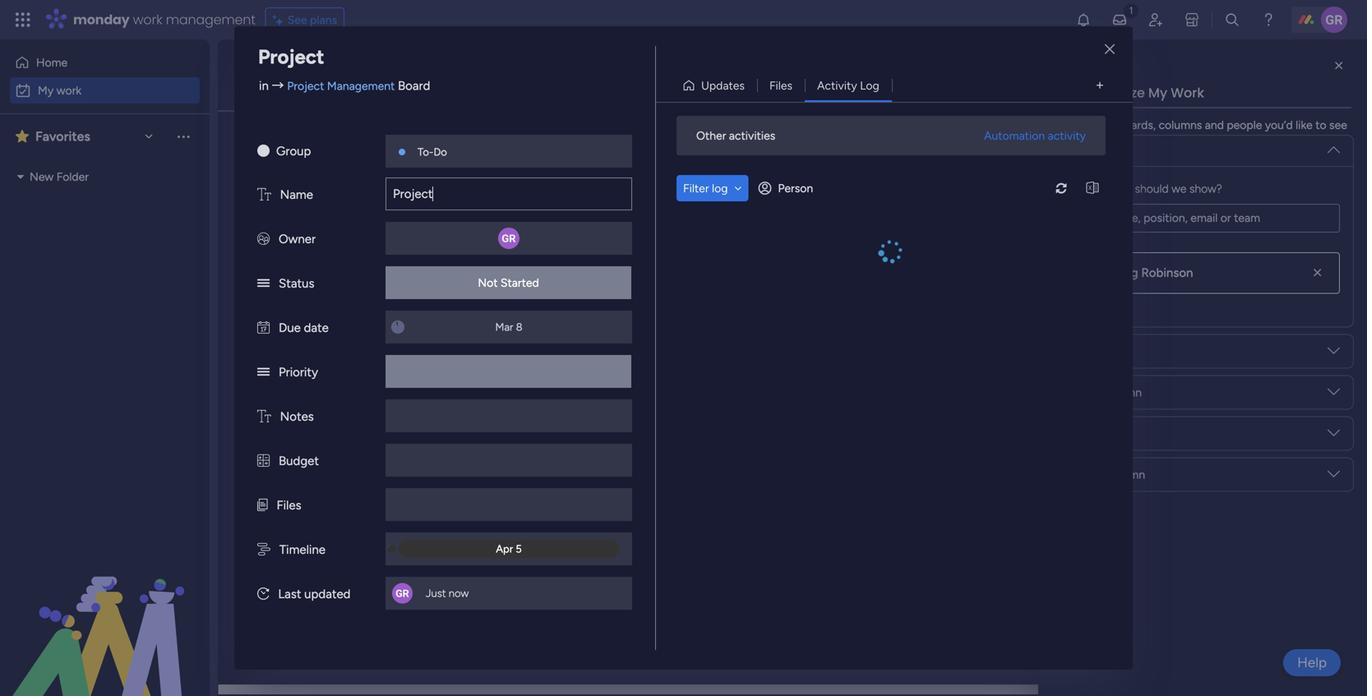 Task type: describe. For each thing, give the bounding box(es) containing it.
work for monday
[[133, 10, 162, 29]]

help image
[[1261, 12, 1277, 28]]

to
[[1316, 118, 1327, 132]]

my for my work
[[38, 83, 54, 97]]

work for my
[[56, 83, 82, 97]]

1 + from the top
[[268, 195, 275, 209]]

owner
[[279, 232, 316, 247]]

mar inside main content
[[1137, 343, 1155, 357]]

choose
[[1056, 118, 1096, 132]]

management
[[166, 10, 256, 29]]

working
[[1232, 165, 1275, 179]]

new item
[[248, 136, 298, 150]]

column for date column
[[1093, 427, 1133, 441]]

status column
[[1066, 386, 1142, 400]]

in
[[259, 79, 269, 93]]

activity
[[818, 79, 858, 93]]

home link
[[10, 49, 200, 76]]

/ right a
[[391, 546, 399, 567]]

1 image
[[1124, 1, 1139, 19]]

automation activity button
[[978, 123, 1093, 149]]

item inside this week / 1 item
[[372, 314, 395, 328]]

last
[[278, 587, 301, 602]]

new folder
[[30, 170, 89, 184]]

notes
[[280, 410, 314, 424]]

customize for customize
[[615, 136, 670, 150]]

priority for priority column
[[1066, 468, 1103, 482]]

update feed image
[[1112, 12, 1128, 28]]

see plans button
[[265, 7, 345, 32]]

lottie animation image
[[0, 530, 210, 697]]

export to excel image
[[1080, 182, 1106, 195]]

my for my work
[[243, 62, 280, 99]]

→
[[272, 79, 284, 93]]

my work link
[[10, 77, 200, 104]]

notifications image
[[1076, 12, 1092, 28]]

a
[[339, 546, 349, 567]]

boards,
[[1118, 118, 1156, 132]]

other activities
[[697, 129, 776, 143]]

dapulse timeline column image
[[257, 543, 270, 558]]

person button
[[752, 175, 823, 201]]

name
[[280, 188, 313, 202]]

2 add from the top
[[278, 373, 299, 387]]

without a date / 0 items
[[276, 546, 441, 567]]

item up owner
[[302, 195, 325, 209]]

caret down image
[[17, 171, 24, 183]]

greg robinson
[[1111, 266, 1194, 280]]

project dialog
[[0, 0, 1368, 697]]

/ right overdue
[[344, 132, 352, 153]]

0 vertical spatial status
[[1250, 132, 1283, 146]]

updated
[[304, 587, 351, 602]]

columns
[[1159, 118, 1203, 132]]

monday marketplace image
[[1184, 12, 1201, 28]]

help button
[[1284, 650, 1341, 677]]

greg robinson image
[[1322, 7, 1348, 33]]

customize for customize my work
[[1076, 83, 1145, 102]]

/ right "later" in the bottom left of the page
[[317, 487, 325, 508]]

monday
[[73, 10, 130, 29]]

see
[[1330, 118, 1348, 132]]

dapulse text column image for name
[[257, 188, 271, 202]]

add view image
[[1097, 80, 1104, 91]]

plans
[[310, 13, 337, 27]]

refresh image
[[1049, 182, 1075, 195]]

not started
[[478, 276, 539, 290]]

activity log button
[[805, 72, 892, 99]]

items for whose
[[1104, 182, 1132, 196]]

column for status column
[[1102, 386, 1142, 400]]

greg robinson link
[[1111, 266, 1194, 280]]

items for 0
[[377, 432, 406, 446]]

greg robinson image
[[1080, 261, 1105, 286]]

monday work management
[[73, 10, 256, 29]]

now
[[449, 587, 469, 600]]

1 + add item from the top
[[268, 195, 325, 209]]

week
[[310, 309, 349, 330]]

files inside button
[[770, 79, 793, 93]]

home
[[36, 56, 68, 69]]

person
[[778, 181, 814, 195]]

board
[[398, 79, 430, 93]]

activities
[[729, 129, 776, 143]]

log
[[712, 181, 728, 195]]

automation
[[984, 129, 1045, 143]]

0 vertical spatial project
[[258, 45, 324, 69]]

0 horizontal spatial work
[[287, 62, 353, 99]]

v2 star 2 image
[[16, 127, 29, 146]]

customize my work
[[1076, 83, 1205, 102]]

dapulse date column image
[[257, 321, 270, 336]]

mar 8 inside the project dialog
[[495, 321, 523, 334]]

item up the notes
[[302, 373, 325, 387]]

home option
[[10, 49, 200, 76]]

overdue / 1 item
[[276, 132, 386, 153]]

last updated
[[278, 587, 351, 602]]

due
[[279, 321, 301, 336]]

see
[[288, 13, 307, 27]]

management
[[327, 79, 395, 93]]

new item button
[[242, 130, 305, 156]]

select product image
[[15, 12, 31, 28]]

v2 file column image
[[257, 498, 268, 513]]

working on it
[[1232, 165, 1300, 179]]

1 horizontal spatial mar 8
[[1137, 343, 1165, 357]]

other
[[697, 129, 726, 143]]

later /
[[276, 487, 329, 508]]

to-do inside main content
[[706, 167, 736, 181]]

date inside the project dialog
[[304, 321, 329, 336]]

1 vertical spatial date
[[352, 546, 387, 567]]

/ right week
[[352, 309, 360, 330]]

log
[[860, 79, 880, 93]]

like
[[1296, 118, 1313, 132]]

date column
[[1066, 427, 1133, 441]]

jan
[[1135, 166, 1152, 179]]

folder
[[57, 170, 89, 184]]

this week / 1 item
[[276, 309, 395, 330]]

my work option
[[10, 77, 200, 104]]

new for new folder
[[30, 170, 54, 184]]

items inside without a date / 0 items
[[413, 551, 441, 565]]

search image
[[441, 137, 455, 150]]

status inside the project dialog
[[279, 276, 315, 291]]

this
[[276, 309, 306, 330]]

favorites
[[35, 129, 90, 144]]

favorites button
[[12, 123, 160, 151]]

v2 sun image
[[257, 144, 270, 159]]

updates
[[702, 79, 745, 93]]

my work
[[38, 83, 82, 97]]

8 inside the project dialog
[[516, 321, 523, 334]]

invite members image
[[1148, 12, 1165, 28]]

choose the boards, columns and people you'd like to see
[[1056, 118, 1348, 132]]

jan 23
[[1135, 166, 1167, 179]]

item inside button
[[275, 136, 298, 150]]

new folder list box
[[0, 159, 210, 290]]

overdue
[[276, 132, 340, 153]]

none text field inside main content
[[1066, 204, 1341, 233]]

to- inside main content
[[706, 167, 722, 181]]

group inside the project dialog
[[276, 144, 311, 159]]



Task type: locate. For each thing, give the bounding box(es) containing it.
and
[[1205, 118, 1225, 132]]

1 horizontal spatial status
[[1066, 386, 1099, 400]]

new right caret down "image" on the top left of page
[[30, 170, 54, 184]]

1 horizontal spatial 1
[[364, 314, 369, 328]]

2 horizontal spatial my
[[1149, 83, 1168, 102]]

v2 pulse updated log image
[[257, 587, 269, 602]]

mar down not started
[[495, 321, 514, 334]]

dapulse text column image left name
[[257, 188, 271, 202]]

my inside option
[[38, 83, 54, 97]]

2 vertical spatial status
[[1066, 386, 1099, 400]]

1 v2 status image from the top
[[257, 276, 270, 291]]

column down date column
[[1106, 468, 1146, 482]]

1 inside overdue / 1 item
[[355, 136, 360, 150]]

0 vertical spatial add
[[278, 195, 299, 209]]

files left activity
[[770, 79, 793, 93]]

items
[[1104, 182, 1132, 196], [377, 432, 406, 446], [413, 551, 441, 565]]

1 vertical spatial files
[[277, 498, 301, 513]]

1 vertical spatial to-
[[706, 167, 722, 181]]

0 vertical spatial to-do
[[418, 146, 447, 159]]

1 vertical spatial add
[[278, 373, 299, 387]]

0 inside without a date / 0 items
[[402, 551, 410, 565]]

1 horizontal spatial 0
[[402, 551, 410, 565]]

lottie animation element
[[0, 530, 210, 697]]

1 right overdue
[[355, 136, 360, 150]]

1 vertical spatial 0
[[402, 551, 410, 565]]

2 vertical spatial column
[[1106, 468, 1146, 482]]

do inside main content
[[722, 167, 736, 181]]

None text field
[[1066, 204, 1341, 233]]

show?
[[1190, 182, 1223, 196]]

customize left other on the right
[[615, 136, 670, 150]]

to-do down the board
[[418, 146, 447, 159]]

whose items should we show?
[[1066, 182, 1223, 196]]

greg
[[1111, 266, 1139, 280]]

see plans
[[288, 13, 337, 27]]

0 horizontal spatial status
[[279, 276, 315, 291]]

0 horizontal spatial to-do
[[418, 146, 447, 159]]

1 horizontal spatial new
[[248, 136, 272, 150]]

+ down dapulse date column icon
[[268, 373, 275, 387]]

1 horizontal spatial work
[[1171, 83, 1205, 102]]

date right due
[[304, 321, 329, 336]]

1 vertical spatial 1
[[364, 314, 369, 328]]

started
[[501, 276, 539, 290]]

new inside button
[[248, 136, 272, 150]]

dapulse text column image for notes
[[257, 410, 271, 424]]

mar
[[495, 321, 514, 334], [1137, 343, 1155, 357]]

column up date column
[[1102, 386, 1142, 400]]

customize inside button
[[615, 136, 670, 150]]

do inside the project dialog
[[434, 146, 447, 159]]

work
[[133, 10, 162, 29], [56, 83, 82, 97]]

close image
[[1105, 44, 1115, 56]]

project right →
[[287, 79, 324, 93]]

robinson
[[1142, 266, 1194, 280]]

1 vertical spatial column
[[1093, 427, 1133, 441]]

item inside overdue / 1 item
[[363, 136, 386, 150]]

priority up the notes
[[279, 365, 318, 380]]

project management link
[[287, 79, 395, 93]]

2 v2 status image from the top
[[257, 365, 270, 380]]

dapulse text column image left the notes
[[257, 410, 271, 424]]

8 inside main content
[[1158, 343, 1165, 357]]

item right the 'v2 sun' image
[[275, 136, 298, 150]]

0 horizontal spatial work
[[56, 83, 82, 97]]

8
[[516, 321, 523, 334], [1158, 343, 1165, 357]]

1 inside this week / 1 item
[[364, 314, 369, 328]]

work right →
[[287, 62, 353, 99]]

1 horizontal spatial files
[[770, 79, 793, 93]]

v2 status image for priority
[[257, 365, 270, 380]]

group right the 'v2 sun' image
[[276, 144, 311, 159]]

1
[[355, 136, 360, 150], [364, 314, 369, 328]]

8 down robinson
[[1158, 343, 1165, 357]]

new left overdue
[[248, 136, 272, 150]]

date
[[304, 321, 329, 336], [352, 546, 387, 567]]

1 vertical spatial date
[[1139, 309, 1164, 323]]

2 horizontal spatial status
[[1250, 132, 1283, 146]]

date right a
[[352, 546, 387, 567]]

group inside main content
[[732, 132, 765, 146]]

1 vertical spatial status
[[279, 276, 315, 291]]

v2 status image for status
[[257, 276, 270, 291]]

customize button
[[589, 130, 677, 156]]

0 vertical spatial mar
[[495, 321, 514, 334]]

filter
[[683, 181, 709, 195]]

None search field
[[312, 130, 461, 156]]

1 horizontal spatial group
[[732, 132, 765, 146]]

2 vertical spatial date
[[1066, 427, 1090, 441]]

filter log
[[683, 181, 728, 195]]

project up →
[[258, 45, 324, 69]]

1 add from the top
[[278, 195, 299, 209]]

1 horizontal spatial do
[[722, 167, 736, 181]]

do
[[434, 146, 447, 159], [722, 167, 736, 181]]

column up priority column
[[1093, 427, 1133, 441]]

0 vertical spatial items
[[1104, 182, 1132, 196]]

project inside in → project management board
[[287, 79, 324, 93]]

+ left name
[[268, 195, 275, 209]]

0 horizontal spatial do
[[434, 146, 447, 159]]

to-do inside the project dialog
[[418, 146, 447, 159]]

priority inside the project dialog
[[279, 365, 318, 380]]

v2 multiple person column image
[[257, 232, 270, 247]]

1 horizontal spatial people
[[1066, 144, 1101, 158]]

my inside main content
[[1149, 83, 1168, 102]]

0 horizontal spatial mar
[[495, 321, 514, 334]]

0 vertical spatial 1
[[355, 136, 360, 150]]

1 horizontal spatial work
[[133, 10, 162, 29]]

in → project management board
[[259, 79, 430, 93]]

1 horizontal spatial priority
[[1066, 468, 1103, 482]]

my
[[243, 62, 280, 99], [38, 83, 54, 97], [1149, 83, 1168, 102]]

dapulse numbers column image
[[257, 454, 270, 469]]

main content containing overdue /
[[217, 39, 1368, 697]]

mar 8 up 'status column'
[[1137, 343, 1165, 357]]

mar inside the project dialog
[[495, 321, 514, 334]]

status up working on it on the top right
[[1250, 132, 1283, 146]]

you'd
[[1266, 118, 1293, 132]]

23
[[1155, 166, 1167, 179]]

none field inside the project dialog
[[386, 178, 632, 211]]

0 horizontal spatial new
[[30, 170, 54, 184]]

work inside main content
[[1171, 83, 1205, 102]]

1 dapulse text column image from the top
[[257, 188, 271, 202]]

2 dapulse text column image from the top
[[257, 410, 271, 424]]

automation activity
[[984, 129, 1086, 143]]

0 horizontal spatial 8
[[516, 321, 523, 334]]

0 vertical spatial mar 8
[[495, 321, 523, 334]]

+
[[268, 195, 275, 209], [268, 373, 275, 387]]

1 horizontal spatial date
[[352, 546, 387, 567]]

date down 'status column'
[[1066, 427, 1090, 441]]

0 horizontal spatial items
[[377, 432, 406, 446]]

0
[[367, 432, 374, 446], [402, 551, 410, 565]]

0 vertical spatial work
[[133, 10, 162, 29]]

0 vertical spatial files
[[770, 79, 793, 93]]

1 vertical spatial 8
[[1158, 343, 1165, 357]]

1 horizontal spatial 8
[[1158, 343, 1165, 357]]

1 vertical spatial dapulse text column image
[[257, 410, 271, 424]]

should
[[1135, 182, 1169, 196]]

not
[[478, 276, 498, 290]]

v2 status image down dapulse date column icon
[[257, 365, 270, 380]]

column for priority column
[[1106, 468, 1146, 482]]

my up boards,
[[1149, 83, 1168, 102]]

2 vertical spatial items
[[413, 551, 441, 565]]

my work
[[243, 62, 353, 99]]

1 vertical spatial items
[[377, 432, 406, 446]]

later
[[276, 487, 313, 508]]

add up owner
[[278, 195, 299, 209]]

0 vertical spatial new
[[248, 136, 272, 150]]

my up new item button
[[243, 62, 280, 99]]

new for new item
[[248, 136, 272, 150]]

status up date column
[[1066, 386, 1099, 400]]

Filter dashboard by text search field
[[312, 130, 461, 156]]

activity log
[[818, 79, 880, 93]]

1 vertical spatial new
[[30, 170, 54, 184]]

mar 8 down not started
[[495, 321, 523, 334]]

1 horizontal spatial mar
[[1137, 343, 1155, 357]]

0 horizontal spatial to-
[[418, 146, 434, 159]]

0 vertical spatial 0
[[367, 432, 374, 446]]

whose
[[1066, 182, 1101, 196]]

new
[[248, 136, 272, 150], [30, 170, 54, 184]]

1 vertical spatial to-do
[[706, 167, 736, 181]]

files button
[[757, 72, 805, 99]]

priority down date column
[[1066, 468, 1103, 482]]

on
[[1277, 165, 1290, 179]]

v2 status image down v2 multiple person column 'image'
[[257, 276, 270, 291]]

customize up the
[[1076, 83, 1145, 102]]

1 vertical spatial priority
[[1066, 468, 1103, 482]]

0 vertical spatial + add item
[[268, 195, 325, 209]]

0 vertical spatial priority
[[279, 365, 318, 380]]

1 vertical spatial + add item
[[268, 373, 325, 387]]

0 vertical spatial +
[[268, 195, 275, 209]]

1 horizontal spatial items
[[413, 551, 441, 565]]

dapulse text column image
[[257, 188, 271, 202], [257, 410, 271, 424]]

0 vertical spatial column
[[1102, 386, 1142, 400]]

group right other on the right
[[732, 132, 765, 146]]

2 + from the top
[[268, 373, 275, 387]]

1 vertical spatial +
[[268, 373, 275, 387]]

column
[[1102, 386, 1142, 400], [1093, 427, 1133, 441], [1106, 468, 1146, 482]]

0 horizontal spatial date
[[304, 321, 329, 336]]

0 vertical spatial dapulse text column image
[[257, 188, 271, 202]]

the
[[1099, 118, 1116, 132]]

0 items
[[367, 432, 406, 446]]

customize
[[1076, 83, 1145, 102], [615, 136, 670, 150]]

work right monday
[[133, 10, 162, 29]]

1 vertical spatial v2 status image
[[257, 365, 270, 380]]

it
[[1293, 165, 1300, 179]]

1 vertical spatial work
[[56, 83, 82, 97]]

date up jan 23
[[1139, 132, 1164, 146]]

priority for priority
[[279, 365, 318, 380]]

to- up "log" at the right of the page
[[706, 167, 722, 181]]

priority
[[279, 365, 318, 380], [1066, 468, 1103, 482]]

date down greg robinson link
[[1139, 309, 1164, 323]]

to- left search icon
[[418, 146, 434, 159]]

item right week
[[372, 314, 395, 328]]

just
[[426, 587, 446, 600]]

work down home
[[56, 83, 82, 97]]

status up this
[[279, 276, 315, 291]]

+ add item up the notes
[[268, 373, 325, 387]]

to-
[[418, 146, 434, 159], [706, 167, 722, 181]]

0 vertical spatial customize
[[1076, 83, 1145, 102]]

1 horizontal spatial customize
[[1076, 83, 1145, 102]]

updates button
[[676, 72, 757, 99]]

1 horizontal spatial my
[[243, 62, 280, 99]]

work up columns
[[1171, 83, 1205, 102]]

0 horizontal spatial mar 8
[[495, 321, 523, 334]]

files
[[770, 79, 793, 93], [277, 498, 301, 513]]

0 horizontal spatial group
[[276, 144, 311, 159]]

timeline
[[280, 543, 326, 558]]

project
[[258, 45, 324, 69], [287, 79, 324, 93]]

1 vertical spatial mar
[[1137, 343, 1155, 357]]

to-do up "log" at the right of the page
[[706, 167, 736, 181]]

search everything image
[[1225, 12, 1241, 28]]

item
[[275, 136, 298, 150], [363, 136, 386, 150], [302, 195, 325, 209], [372, 314, 395, 328], [302, 373, 325, 387]]

add up the notes
[[278, 373, 299, 387]]

0 horizontal spatial 1
[[355, 136, 360, 150]]

1 horizontal spatial to-
[[706, 167, 722, 181]]

to- inside the project dialog
[[418, 146, 434, 159]]

0 horizontal spatial customize
[[615, 136, 670, 150]]

1 vertical spatial do
[[722, 167, 736, 181]]

2 + add item from the top
[[268, 373, 325, 387]]

0 vertical spatial to-
[[418, 146, 434, 159]]

0 horizontal spatial my
[[38, 83, 54, 97]]

+ add item up owner
[[268, 195, 325, 209]]

angle down image
[[735, 183, 742, 194]]

activity
[[1048, 129, 1086, 143]]

work inside option
[[56, 83, 82, 97]]

priority inside main content
[[1066, 468, 1103, 482]]

main content
[[217, 39, 1368, 697]]

work
[[287, 62, 353, 99], [1171, 83, 1205, 102]]

files right 'v2 file column' "icon"
[[277, 498, 301, 513]]

priority column
[[1066, 468, 1146, 482]]

2 horizontal spatial items
[[1104, 182, 1132, 196]]

filter log button
[[677, 175, 749, 201]]

0 horizontal spatial 0
[[367, 432, 374, 446]]

due date
[[279, 321, 329, 336]]

people
[[1227, 118, 1263, 132]]

0 vertical spatial v2 status image
[[257, 276, 270, 291]]

just now
[[426, 587, 469, 600]]

new inside list box
[[30, 170, 54, 184]]

item down management
[[363, 136, 386, 150]]

we
[[1172, 182, 1187, 196]]

mar up 'status column'
[[1137, 343, 1155, 357]]

1 vertical spatial customize
[[615, 136, 670, 150]]

0 vertical spatial 8
[[516, 321, 523, 334]]

1 horizontal spatial to-do
[[706, 167, 736, 181]]

0 vertical spatial date
[[304, 321, 329, 336]]

1 vertical spatial mar 8
[[1137, 343, 1165, 357]]

/
[[344, 132, 352, 153], [352, 309, 360, 330], [317, 487, 325, 508], [391, 546, 399, 567]]

1 right week
[[364, 314, 369, 328]]

None field
[[386, 178, 632, 211]]

my down home
[[38, 83, 54, 97]]

v2 status image
[[257, 276, 270, 291], [257, 365, 270, 380]]

1 vertical spatial project
[[287, 79, 324, 93]]

status
[[1250, 132, 1283, 146], [279, 276, 315, 291], [1066, 386, 1099, 400]]

+ add item
[[268, 195, 325, 209], [268, 373, 325, 387]]

budget
[[279, 454, 319, 469]]

8 down started
[[516, 321, 523, 334]]

0 horizontal spatial files
[[277, 498, 301, 513]]

without
[[276, 546, 335, 567]]

0 vertical spatial date
[[1139, 132, 1164, 146]]

0 horizontal spatial people
[[1027, 132, 1062, 146]]

0 vertical spatial do
[[434, 146, 447, 159]]

group
[[732, 132, 765, 146], [276, 144, 311, 159]]

0 horizontal spatial priority
[[279, 365, 318, 380]]



Task type: vqa. For each thing, say whether or not it's contained in the screenshot.
middle Column
yes



